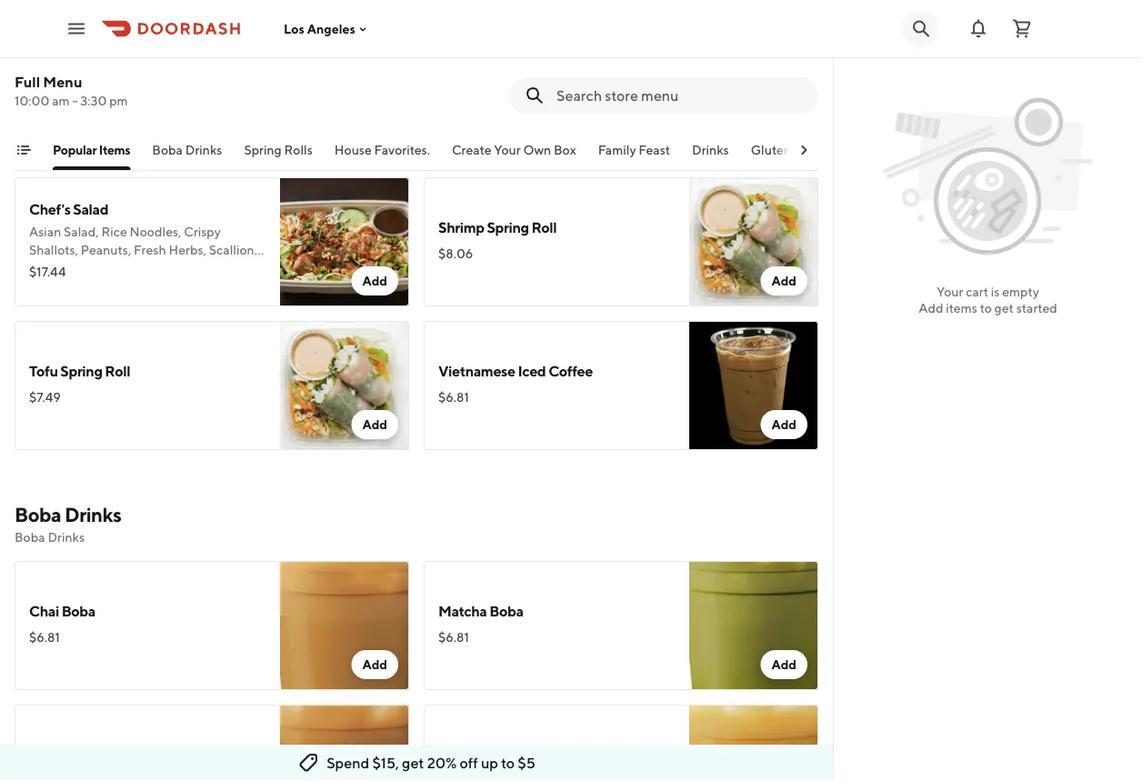 Task type: locate. For each thing, give the bounding box(es) containing it.
jasmine
[[438, 746, 491, 763]]

items
[[99, 142, 130, 157]]

of
[[191, 261, 202, 276]]

1 horizontal spatial spring
[[244, 142, 282, 157]]

1 tofu from the top
[[29, 57, 58, 74]]

spring for shrimp spring roll
[[487, 219, 529, 236]]

pork (all toppings) image
[[689, 34, 818, 163]]

spring rolls
[[244, 142, 313, 157]]

toppings) right pork
[[496, 57, 559, 74]]

chai boba
[[29, 603, 95, 620]]

house favorites.
[[334, 142, 430, 157]]

1 (all from the left
[[60, 57, 83, 74]]

to
[[980, 301, 992, 316], [501, 754, 515, 772]]

rolls
[[284, 142, 313, 157]]

(all
[[60, 57, 83, 74], [471, 57, 493, 74]]

house
[[334, 142, 372, 157]]

1 vertical spatial spring
[[487, 219, 529, 236]]

add
[[772, 130, 797, 145], [362, 273, 387, 288], [772, 273, 797, 288], [919, 301, 944, 316], [362, 417, 387, 432], [772, 417, 797, 432], [362, 657, 387, 672], [772, 657, 797, 672]]

your left own
[[494, 142, 521, 157]]

your up items at the top of page
[[937, 284, 963, 299]]

add button for matcha boba
[[761, 650, 808, 679]]

boba drinks
[[152, 142, 222, 157]]

to right up
[[501, 754, 515, 772]]

tofu up 10:00
[[29, 57, 58, 74]]

2 (all from the left
[[471, 57, 493, 74]]

1 horizontal spatial to
[[980, 301, 992, 316]]

$17.44
[[29, 264, 66, 279]]

boba
[[152, 142, 183, 157], [15, 503, 61, 527], [15, 530, 45, 545], [62, 603, 95, 620], [490, 603, 523, 620], [113, 746, 147, 763], [494, 746, 527, 763]]

get down is
[[995, 301, 1014, 316]]

add button for shrimp spring roll
[[761, 266, 808, 296]]

0 horizontal spatial (all
[[60, 57, 83, 74]]

0 vertical spatial roll
[[532, 219, 557, 236]]

add button for tofu spring roll
[[351, 410, 398, 439]]

1 horizontal spatial get
[[995, 301, 1014, 316]]

$6.81 for matcha
[[438, 630, 469, 645]]

1 horizontal spatial toppings)
[[496, 57, 559, 74]]

0 horizontal spatial roll
[[105, 362, 130, 380]]

add button
[[761, 123, 808, 152], [351, 266, 398, 296], [761, 266, 808, 296], [351, 410, 398, 439], [761, 410, 808, 439], [351, 650, 398, 679], [761, 650, 808, 679]]

$8.06
[[438, 246, 473, 261]]

spring up $7.49
[[60, 362, 102, 380]]

0 horizontal spatial to
[[501, 754, 515, 772]]

spring
[[244, 142, 282, 157], [487, 219, 529, 236], [60, 362, 102, 380]]

to down 'cart'
[[980, 301, 992, 316]]

vietnamese iced coffee image
[[689, 321, 818, 450]]

roll
[[532, 219, 557, 236], [105, 362, 130, 380]]

tofu spring roll
[[29, 362, 130, 380]]

1 vertical spatial roll
[[105, 362, 130, 380]]

create
[[452, 142, 492, 157]]

herbs,
[[169, 242, 206, 257]]

matcha boba image
[[689, 561, 818, 690]]

to for up
[[501, 754, 515, 772]]

0 vertical spatial to
[[980, 301, 992, 316]]

own
[[523, 142, 551, 157]]

$7.49
[[29, 390, 61, 405]]

0 horizontal spatial toppings)
[[85, 57, 149, 74]]

brown sugar boba image
[[280, 705, 409, 781]]

full
[[15, 73, 40, 90]]

0 vertical spatial spring
[[244, 142, 282, 157]]

am
[[52, 93, 70, 108]]

(all up -
[[60, 57, 83, 74]]

Item Search search field
[[557, 85, 804, 105]]

get right "$15,"
[[402, 754, 424, 772]]

boba inside button
[[152, 142, 183, 157]]

chai
[[29, 603, 59, 620]]

0 horizontal spatial get
[[402, 754, 424, 772]]

2 horizontal spatial spring
[[487, 219, 529, 236]]

1 horizontal spatial your
[[937, 284, 963, 299]]

get inside the your cart is empty add items to get started
[[995, 301, 1014, 316]]

2 toppings) from the left
[[496, 57, 559, 74]]

1 vertical spatial to
[[501, 754, 515, 772]]

1 vertical spatial get
[[402, 754, 424, 772]]

to inside the your cart is empty add items to get started
[[980, 301, 992, 316]]

$6.81 down chai
[[29, 630, 60, 645]]

matcha
[[438, 603, 487, 620]]

1 horizontal spatial (all
[[471, 57, 493, 74]]

your inside the your cart is empty add items to get started
[[937, 284, 963, 299]]

off
[[460, 754, 478, 772]]

1 vertical spatial your
[[937, 284, 963, 299]]

tofu (all toppings) image
[[280, 34, 409, 163]]

(all for pork
[[471, 57, 493, 74]]

los
[[284, 21, 305, 36]]

add for chef's salad
[[362, 273, 387, 288]]

los angeles
[[284, 21, 355, 36]]

shrimp spring roll image
[[689, 177, 818, 306]]

scroll menu navigation right image
[[797, 143, 811, 157]]

0 horizontal spatial your
[[494, 142, 521, 157]]

toppings) up pm
[[85, 57, 149, 74]]

0 vertical spatial your
[[494, 142, 521, 157]]

drinks inside button
[[185, 142, 222, 157]]

0 vertical spatial get
[[995, 301, 1014, 316]]

family
[[598, 142, 636, 157]]

drinks
[[185, 142, 222, 157], [692, 142, 729, 157], [65, 503, 121, 527], [48, 530, 85, 545]]

tofu spring roll image
[[280, 321, 409, 450]]

jasmine boba
[[438, 746, 527, 763]]

(all right pork
[[471, 57, 493, 74]]

up
[[481, 754, 498, 772]]

$6.81 down vietnamese
[[438, 390, 469, 405]]

peanuts,
[[81, 242, 131, 257]]

1 horizontal spatial roll
[[532, 219, 557, 236]]

2 vertical spatial spring
[[60, 362, 102, 380]]

add button for vietnamese iced coffee
[[761, 410, 808, 439]]

sugar
[[74, 746, 111, 763]]

spring left rolls on the top of the page
[[244, 142, 282, 157]]

your cart is empty add items to get started
[[919, 284, 1057, 316]]

1 toppings) from the left
[[85, 57, 149, 74]]

0 horizontal spatial spring
[[60, 362, 102, 380]]

scallion
[[209, 242, 254, 257]]

$6.81
[[438, 390, 469, 405], [29, 630, 60, 645], [438, 630, 469, 645]]

add inside the your cart is empty add items to get started
[[919, 301, 944, 316]]

toppings)
[[85, 57, 149, 74], [496, 57, 559, 74]]

full menu 10:00 am - 3:30 pm
[[15, 73, 128, 108]]

salad,
[[64, 224, 99, 239]]

spring inside button
[[244, 142, 282, 157]]

your
[[494, 142, 521, 157], [937, 284, 963, 299]]

salad
[[73, 201, 108, 218]]

$6.81 down the matcha
[[438, 630, 469, 645]]

tofu up $7.49
[[29, 362, 58, 380]]

2 tofu from the top
[[29, 362, 58, 380]]

1 vertical spatial tofu
[[29, 362, 58, 380]]

spring right shrimp
[[487, 219, 529, 236]]

get
[[995, 301, 1014, 316], [402, 754, 424, 772]]

angeles
[[307, 21, 355, 36]]

favorites.
[[374, 142, 430, 157]]

tofu
[[29, 57, 58, 74], [29, 362, 58, 380]]

protein.
[[205, 261, 251, 276]]

0 vertical spatial tofu
[[29, 57, 58, 74]]



Task type: vqa. For each thing, say whether or not it's contained in the screenshot.
Add within the Your cart is empty Add items to get started
yes



Task type: describe. For each thing, give the bounding box(es) containing it.
create your own box button
[[452, 141, 576, 170]]

jasmine boba image
[[689, 705, 818, 781]]

-
[[72, 93, 78, 108]]

$6.81 for vietnamese
[[438, 390, 469, 405]]

soy
[[52, 261, 74, 276]]

open menu image
[[65, 18, 87, 40]]

your inside button
[[494, 142, 521, 157]]

started
[[1016, 301, 1057, 316]]

pm
[[109, 93, 128, 108]]

shallots,
[[29, 242, 78, 257]]

(all for tofu
[[60, 57, 83, 74]]

popular
[[53, 142, 97, 157]]

to for items
[[980, 301, 992, 316]]

matcha boba
[[438, 603, 523, 620]]

coffee
[[549, 362, 593, 380]]

roll for tofu spring roll
[[105, 362, 130, 380]]

choice
[[147, 261, 188, 276]]

fresh
[[134, 242, 166, 257]]

toppings) for tofu (all toppings)
[[85, 57, 149, 74]]

desserts
[[823, 142, 873, 157]]

notification bell image
[[968, 18, 989, 40]]

feast
[[639, 142, 670, 157]]

chef's salad image
[[280, 177, 409, 306]]

chai boba image
[[280, 561, 409, 690]]

gluten
[[751, 142, 791, 157]]

toppings) for pork (all toppings)
[[496, 57, 559, 74]]

add for matcha boba
[[772, 657, 797, 672]]

iced
[[518, 362, 546, 380]]

20%
[[427, 754, 457, 772]]

boba drinks button
[[152, 141, 222, 170]]

boba drinks boba drinks
[[15, 503, 121, 545]]

spend
[[327, 754, 369, 772]]

gluten free desserts
[[751, 142, 873, 157]]

pork
[[438, 57, 468, 74]]

0 items, open order cart image
[[1011, 18, 1033, 40]]

spring for tofu spring roll
[[60, 362, 102, 380]]

gluten free desserts button
[[751, 141, 873, 170]]

family feast
[[598, 142, 670, 157]]

$6.81 for chai
[[29, 630, 60, 645]]

tofu for tofu (all toppings)
[[29, 57, 58, 74]]

add for chai boba
[[362, 657, 387, 672]]

rice
[[101, 224, 127, 239]]

add for shrimp spring roll
[[772, 273, 797, 288]]

show menu categories image
[[16, 143, 31, 157]]

free
[[794, 142, 820, 157]]

3:30
[[80, 93, 107, 108]]

add for vietnamese iced coffee
[[772, 417, 797, 432]]

shrimp spring roll
[[438, 219, 557, 236]]

$5
[[518, 754, 536, 772]]

10:00
[[15, 93, 50, 108]]

add for tofu spring roll
[[362, 417, 387, 432]]

empty
[[1002, 284, 1039, 299]]

vietnamese iced coffee
[[438, 362, 593, 380]]

drinks button
[[692, 141, 729, 170]]

vietnamese
[[438, 362, 515, 380]]

add button for chai boba
[[351, 650, 398, 679]]

tofu (all toppings)
[[29, 57, 149, 74]]

popular items
[[53, 142, 130, 157]]

box
[[554, 142, 576, 157]]

menu
[[43, 73, 82, 90]]

family feast button
[[598, 141, 670, 170]]

roll for shrimp spring roll
[[532, 219, 557, 236]]

tofu for tofu spring roll
[[29, 362, 58, 380]]

create your own box
[[452, 142, 576, 157]]

los angeles button
[[284, 21, 370, 36]]

brown
[[29, 746, 71, 763]]

spring rolls button
[[244, 141, 313, 170]]

noodles,
[[130, 224, 181, 239]]

shrimp
[[438, 219, 484, 236]]

house favorites. button
[[334, 141, 430, 170]]

$15,
[[372, 754, 399, 772]]

pork (all toppings)
[[438, 57, 559, 74]]

asian
[[29, 224, 61, 239]]

vinaigrette.
[[76, 261, 144, 276]]

brown sugar boba
[[29, 746, 147, 763]]

is
[[991, 284, 1000, 299]]

cart
[[966, 284, 989, 299]]

spend $15, get 20% off up to $5
[[327, 754, 536, 772]]

items
[[946, 301, 978, 316]]

chef's
[[29, 201, 70, 218]]

chef's salad asian salad, rice noodles, crispy shallots, peanuts, fresh herbs, scallion oil, soy vinaigrette. choice of protein.
[[29, 201, 254, 276]]

crispy
[[184, 224, 221, 239]]

oil,
[[29, 261, 50, 276]]



